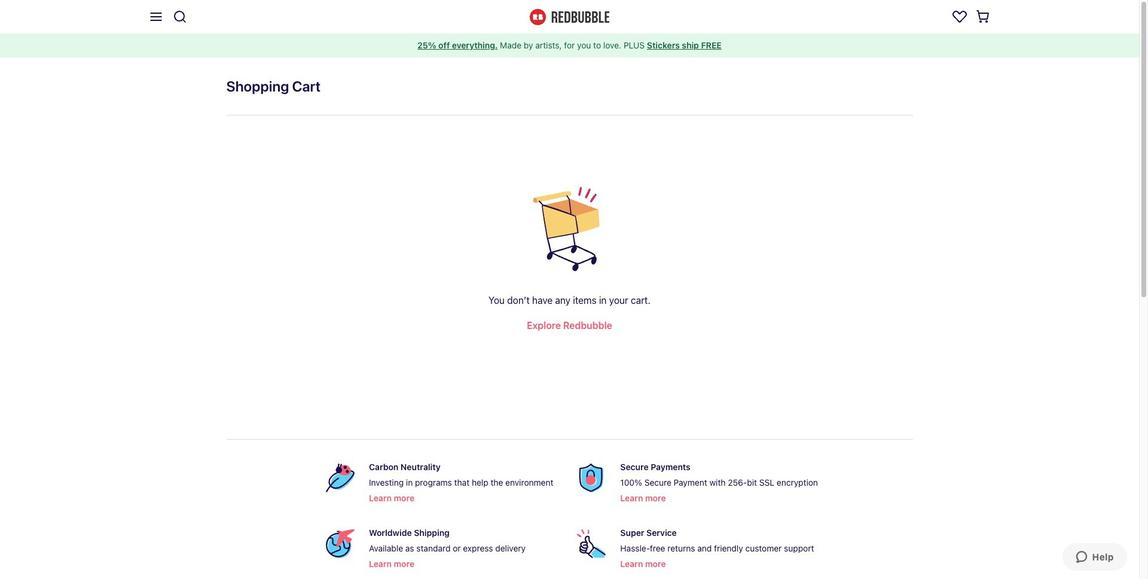 Task type: vqa. For each thing, say whether or not it's contained in the screenshot.
Galaxy S23 Galaxy
no



Task type: locate. For each thing, give the bounding box(es) containing it.
worldwide shipping image
[[326, 529, 355, 558]]

empty cart image
[[528, 177, 612, 283]]



Task type: describe. For each thing, give the bounding box(es) containing it.
trust signals element
[[226, 449, 913, 579]]

super service image
[[578, 529, 606, 558]]

secure payments image
[[578, 464, 606, 492]]

carbon neutrality image
[[326, 464, 355, 492]]



